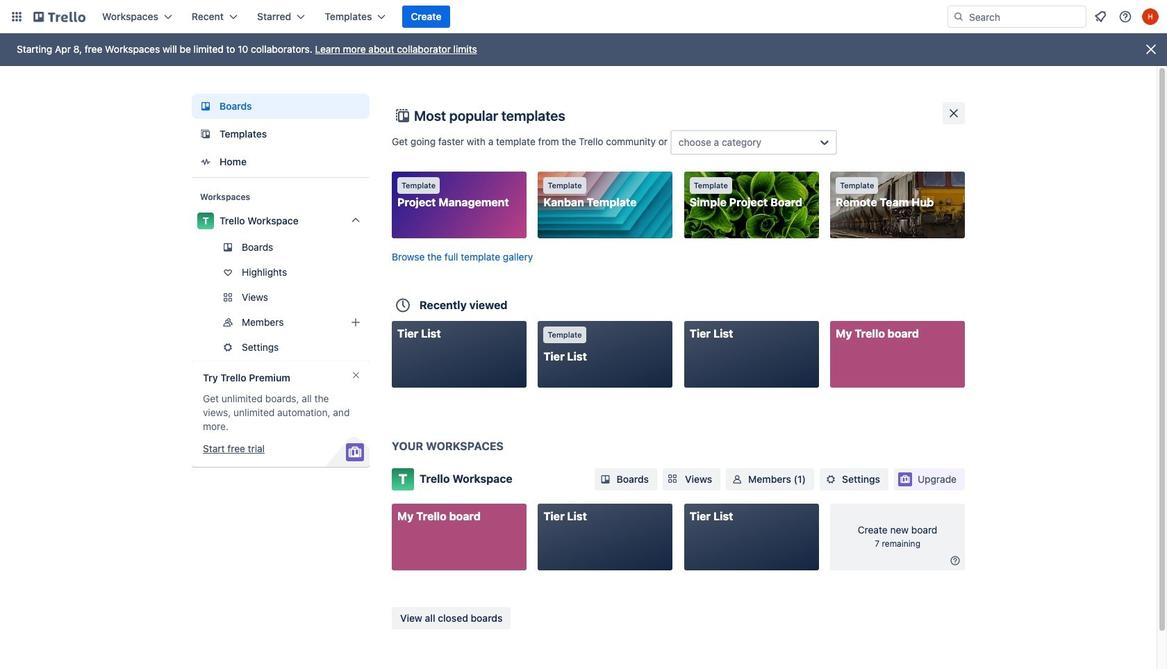 Task type: vqa. For each thing, say whether or not it's contained in the screenshot.
home icon in the top left of the page
yes



Task type: describe. For each thing, give the bounding box(es) containing it.
primary element
[[0, 0, 1168, 33]]

board image
[[197, 98, 214, 115]]

search image
[[954, 11, 965, 22]]

template board image
[[197, 126, 214, 143]]

back to home image
[[33, 6, 86, 28]]

howard (howard38800628) image
[[1143, 8, 1160, 25]]



Task type: locate. For each thing, give the bounding box(es) containing it.
Search field
[[965, 7, 1087, 26]]

add image
[[348, 314, 364, 331]]

0 notifications image
[[1093, 8, 1109, 25]]

1 horizontal spatial sm image
[[825, 473, 838, 487]]

2 horizontal spatial sm image
[[949, 554, 963, 568]]

open information menu image
[[1119, 10, 1133, 24]]

0 horizontal spatial sm image
[[599, 473, 613, 487]]

home image
[[197, 154, 214, 170]]

sm image
[[599, 473, 613, 487], [825, 473, 838, 487], [949, 554, 963, 568]]

sm image
[[731, 473, 745, 487]]



